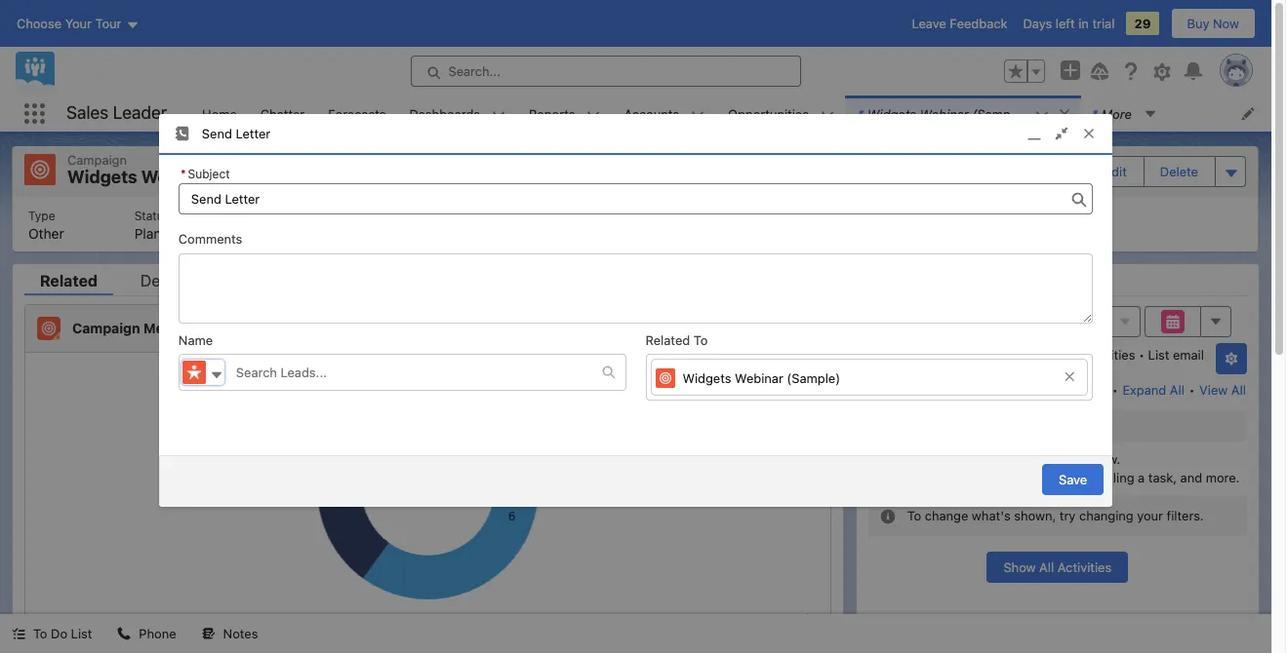 Task type: describe. For each thing, give the bounding box(es) containing it.
show
[[1004, 560, 1036, 576]]

dashboards list item
[[398, 96, 517, 132]]

do
[[51, 627, 67, 642]]

* for * widgets webinar (sample)
[[858, 106, 864, 122]]

reports list item
[[517, 96, 612, 132]]

started
[[900, 470, 943, 486]]

edit button
[[1089, 157, 1143, 186]]

to for to do list
[[33, 627, 47, 642]]

refresh • expand all • view all
[[1063, 382, 1246, 398]]

name
[[178, 333, 213, 348]]

trial
[[1093, 16, 1115, 31]]

status
[[134, 208, 170, 223]]

show.
[[1087, 451, 1121, 467]]

related to
[[646, 333, 708, 348]]

a
[[1138, 470, 1145, 486]]

sales
[[66, 103, 109, 123]]

get
[[876, 470, 897, 486]]

send letter link
[[159, 114, 1113, 155]]

in
[[1079, 16, 1089, 31]]

send letter
[[202, 126, 271, 141]]

no activities to show. get started by sending an email, scheduling a task, and more.
[[876, 451, 1240, 486]]

other
[[28, 225, 64, 242]]

by
[[946, 470, 960, 486]]

forecasts link
[[316, 96, 398, 132]]

leave feedback
[[912, 16, 1008, 31]]

left
[[1056, 16, 1075, 31]]

add for add leads
[[595, 321, 618, 336]]

forecasts
[[328, 106, 386, 122]]

29
[[1135, 16, 1151, 31]]

activities
[[1058, 560, 1112, 576]]

to change what's shown, try changing your filters.
[[907, 509, 1204, 524]]

campaign for campaign
[[67, 152, 127, 168]]

home link
[[190, 96, 249, 132]]

days
[[1024, 347, 1052, 363]]

last
[[976, 347, 1001, 363]]

more.
[[1206, 470, 1240, 486]]

sales leader
[[66, 103, 167, 123]]

activities inside no activities to show. get started by sending an email, scheduling a task, and more.
[[1015, 451, 1068, 467]]

widgets inside the widgets webinar (sample) link
[[683, 371, 732, 386]]

email
[[1173, 347, 1204, 363]]

leader
[[113, 103, 167, 123]]

1 vertical spatial webinar
[[141, 167, 211, 187]]

to for to change what's shown, try changing your filters.
[[907, 509, 922, 524]]

email
[[1040, 164, 1071, 179]]

details
[[141, 272, 189, 289]]

and
[[1181, 470, 1203, 486]]

view
[[1200, 382, 1228, 398]]

add leads button
[[579, 314, 673, 343]]

what's
[[972, 509, 1011, 524]]

list item containing *
[[846, 96, 1080, 132]]

text default image for to change what's shown, try changing your filters.
[[880, 510, 896, 525]]

save
[[1059, 473, 1087, 488]]

send list email
[[981, 164, 1071, 179]]

text default image inside send letter dialog
[[602, 366, 615, 379]]

to do list button
[[0, 615, 104, 654]]

all right expand
[[1170, 382, 1185, 398]]

an
[[1014, 470, 1028, 486]]

(sample) inside list item
[[972, 106, 1026, 122]]

text default image inside phone button
[[118, 628, 131, 642]]

date for start date
[[286, 208, 312, 223]]

delete
[[1160, 164, 1199, 179]]

Comments text field
[[178, 253, 1093, 324]]

list for home link
[[13, 197, 1258, 251]]

* subject
[[180, 167, 230, 182]]

buy now button
[[1171, 8, 1256, 39]]

status planned
[[134, 208, 185, 242]]

feedback
[[950, 16, 1008, 31]]

send list email button
[[965, 157, 1087, 186]]

subject
[[188, 167, 230, 182]]

accounts
[[624, 106, 679, 122]]

related link
[[24, 272, 113, 295]]

campaign members
[[72, 320, 207, 336]]

contacts
[[717, 321, 771, 336]]

(sample) inside send letter dialog
[[787, 371, 840, 386]]

task,
[[1149, 470, 1177, 486]]

campaign for campaign members
[[72, 320, 140, 336]]

text default image for notes
[[202, 628, 215, 642]]

date for end date
[[414, 208, 440, 223]]

edit
[[1104, 164, 1127, 179]]

leads image
[[182, 361, 206, 385]]

your
[[1137, 509, 1163, 524]]

view all link
[[1199, 374, 1247, 406]]

1 vertical spatial (sample)
[[215, 167, 292, 187]]

reports
[[529, 106, 575, 122]]

search... button
[[410, 56, 801, 87]]

all right days at the right of the page
[[1064, 347, 1079, 363]]

start
[[255, 208, 282, 223]]



Task type: locate. For each thing, give the bounding box(es) containing it.
1 vertical spatial campaign
[[72, 320, 140, 336]]

0 vertical spatial widgets webinar (sample)
[[67, 167, 292, 187]]

opportunities link
[[716, 96, 821, 132]]

send for send list email
[[981, 164, 1011, 179]]

related
[[40, 272, 98, 289], [646, 333, 690, 348]]

0 horizontal spatial webinar
[[141, 167, 211, 187]]

start date
[[255, 208, 312, 223]]

change
[[925, 509, 969, 524]]

send inside button
[[981, 164, 1011, 179]]

* inside send letter dialog
[[180, 167, 186, 182]]

all right show
[[1040, 560, 1054, 576]]

save button
[[1042, 465, 1104, 496]]

2 horizontal spatial (sample)
[[972, 106, 1026, 122]]

• left expand
[[1112, 382, 1118, 398]]

chatter
[[260, 106, 305, 122]]

0 horizontal spatial (sample)
[[215, 167, 292, 187]]

planned
[[134, 225, 185, 242]]

0 vertical spatial (sample)
[[972, 106, 1026, 122]]

end
[[390, 208, 411, 223]]

1 horizontal spatial widgets
[[683, 371, 732, 386]]

to inside to do list 'button'
[[33, 627, 47, 642]]

0 horizontal spatial to
[[33, 627, 47, 642]]

group
[[1004, 60, 1045, 83]]

list item
[[846, 96, 1080, 132]]

campaign inside campaign members link
[[72, 320, 140, 336]]

activities up email,
[[1015, 451, 1068, 467]]

1 horizontal spatial add
[[690, 321, 714, 336]]

text default image left notes
[[202, 628, 215, 642]]

related for related to
[[646, 333, 690, 348]]

send down home
[[202, 126, 232, 141]]

* left "subject"
[[180, 167, 186, 182]]

comments
[[178, 232, 242, 247]]

* right opportunities list item
[[858, 106, 864, 122]]

campaign down related link
[[72, 320, 140, 336]]

notes
[[223, 627, 258, 642]]

opportunities list item
[[716, 96, 846, 132]]

1 vertical spatial activities
[[1015, 451, 1068, 467]]

campaign members link
[[72, 320, 214, 337]]

dashboards link
[[398, 96, 492, 132]]

days left in trial
[[1023, 16, 1115, 31]]

text default image inside the to change what's shown, try changing your filters. status
[[880, 510, 896, 525]]

filters.
[[1167, 509, 1204, 524]]

1 vertical spatial widgets webinar (sample)
[[683, 371, 840, 386]]

sending
[[964, 470, 1011, 486]]

related for related
[[40, 272, 98, 289]]

webinar down contacts
[[735, 371, 784, 386]]

1 vertical spatial related
[[646, 333, 690, 348]]

to left 'do'
[[33, 627, 47, 642]]

details link
[[125, 272, 205, 295]]

1 horizontal spatial text default image
[[880, 510, 896, 525]]

accounts link
[[612, 96, 691, 132]]

1 horizontal spatial (sample)
[[787, 371, 840, 386]]

1 date from the left
[[286, 208, 312, 223]]

send left "email"
[[981, 164, 1011, 179]]

campaign down sales
[[67, 152, 127, 168]]

text default image down get
[[880, 510, 896, 525]]

list inside button
[[1015, 164, 1036, 179]]

widgets webinar (sample) inside send letter dialog
[[683, 371, 840, 386]]

no
[[995, 451, 1012, 467]]

text default image up "email"
[[1058, 107, 1072, 121]]

add for add contacts
[[690, 321, 714, 336]]

0 horizontal spatial related
[[40, 272, 98, 289]]

widgets webinar (sample) up status
[[67, 167, 292, 187]]

campaign
[[67, 152, 127, 168], [72, 320, 140, 336]]

0 vertical spatial send
[[202, 126, 232, 141]]

add left contacts
[[690, 321, 714, 336]]

changing
[[1079, 509, 1134, 524]]

scheduling
[[1070, 470, 1135, 486]]

0 horizontal spatial text default image
[[202, 628, 215, 642]]

webinar down leave
[[920, 106, 969, 122]]

1 vertical spatial to
[[907, 509, 922, 524]]

search...
[[448, 63, 501, 79]]

*
[[858, 106, 864, 122], [180, 167, 186, 182]]

send inside dialog
[[202, 126, 232, 141]]

list
[[190, 96, 1272, 132], [13, 197, 1258, 251]]

text default image inside notes button
[[202, 628, 215, 642]]

0 horizontal spatial date
[[286, 208, 312, 223]]

email,
[[1032, 470, 1067, 486]]

days
[[1023, 16, 1052, 31]]

expand all button
[[1122, 374, 1186, 406]]

0 vertical spatial list
[[190, 96, 1272, 132]]

activities up 'refresh'
[[1083, 347, 1136, 363]]

add left leads
[[595, 321, 618, 336]]

to change what's shown, try changing your filters. status
[[868, 496, 1247, 537]]

2 vertical spatial webinar
[[735, 371, 784, 386]]

2 vertical spatial list
[[71, 627, 92, 642]]

to inside the to change what's shown, try changing your filters. status
[[907, 509, 922, 524]]

show all activities button
[[987, 553, 1128, 584]]

2 horizontal spatial list
[[1148, 347, 1170, 363]]

0 vertical spatial webinar
[[920, 106, 969, 122]]

letter
[[236, 126, 271, 141]]

leads
[[622, 321, 657, 336]]

2 horizontal spatial to
[[907, 509, 922, 524]]

1 vertical spatial list
[[1148, 347, 1170, 363]]

members
[[144, 320, 207, 336]]

add leads
[[595, 321, 657, 336]]

0 vertical spatial to
[[694, 333, 708, 348]]

all
[[1064, 347, 1079, 363], [1170, 382, 1185, 398], [1232, 382, 1246, 398], [1040, 560, 1054, 576]]

1 horizontal spatial *
[[858, 106, 864, 122]]

0 vertical spatial campaign
[[67, 152, 127, 168]]

list containing other
[[13, 197, 1258, 251]]

2 vertical spatial (sample)
[[787, 371, 840, 386]]

0 horizontal spatial *
[[180, 167, 186, 182]]

2 vertical spatial widgets
[[683, 371, 732, 386]]

1 horizontal spatial related
[[646, 333, 690, 348]]

1 vertical spatial widgets
[[67, 167, 137, 187]]

send for send letter
[[202, 126, 232, 141]]

30
[[1005, 347, 1020, 363]]

add contacts button
[[675, 314, 786, 343]]

opportunities
[[728, 106, 809, 122]]

refresh
[[1063, 382, 1108, 398]]

0 vertical spatial activities
[[1083, 347, 1136, 363]]

webinar
[[920, 106, 969, 122], [141, 167, 211, 187], [735, 371, 784, 386]]

leave
[[912, 16, 946, 31]]

text default image inside to do list 'button'
[[12, 628, 25, 642]]

• up expand
[[1139, 347, 1145, 363]]

add contacts
[[690, 321, 771, 336]]

webinar inside list item
[[920, 106, 969, 122]]

reports link
[[517, 96, 587, 132]]

text default image inside list item
[[1058, 107, 1072, 121]]

* widgets webinar (sample)
[[858, 106, 1026, 122]]

list
[[1015, 164, 1036, 179], [1148, 347, 1170, 363], [71, 627, 92, 642]]

2 horizontal spatial widgets
[[868, 106, 916, 122]]

list left the email
[[1148, 347, 1170, 363]]

list inside 'button'
[[71, 627, 92, 642]]

webinar inside the widgets webinar (sample) link
[[735, 371, 784, 386]]

0 horizontal spatial widgets webinar (sample)
[[67, 167, 292, 187]]

phone button
[[106, 615, 188, 654]]

0 vertical spatial widgets
[[868, 106, 916, 122]]

2 horizontal spatial webinar
[[920, 106, 969, 122]]

activities
[[1083, 347, 1136, 363], [1015, 451, 1068, 467]]

0 horizontal spatial list
[[71, 627, 92, 642]]

1 add from the left
[[595, 321, 618, 336]]

text default image left 'do'
[[12, 628, 25, 642]]

list right 'do'
[[71, 627, 92, 642]]

1 horizontal spatial to
[[694, 333, 708, 348]]

widgets inside list item
[[868, 106, 916, 122]]

to left change
[[907, 509, 922, 524]]

phone
[[139, 627, 176, 642]]

0 horizontal spatial widgets
[[67, 167, 137, 187]]

1 horizontal spatial send
[[981, 164, 1011, 179]]

1 vertical spatial *
[[180, 167, 186, 182]]

0 vertical spatial list
[[1015, 164, 1036, 179]]

• right days at the right of the page
[[1055, 347, 1061, 363]]

1 vertical spatial list
[[13, 197, 1258, 251]]

* inside list item
[[858, 106, 864, 122]]

related inside send letter dialog
[[646, 333, 690, 348]]

shown,
[[1014, 509, 1056, 524]]

list containing home
[[190, 96, 1272, 132]]

all right view
[[1232, 382, 1246, 398]]

buy
[[1187, 16, 1210, 31]]

chatter link
[[249, 96, 316, 132]]

home
[[202, 106, 237, 122]]

widgets webinar (sample) down contacts
[[683, 371, 840, 386]]

filters:
[[933, 347, 973, 363]]

try
[[1060, 509, 1076, 524]]

to do list
[[33, 627, 92, 642]]

type other
[[28, 208, 64, 242]]

refresh button
[[1062, 374, 1109, 406]]

1 vertical spatial send
[[981, 164, 1011, 179]]

1 horizontal spatial date
[[414, 208, 440, 223]]

send letter dialog
[[159, 114, 1113, 508]]

end date
[[390, 208, 440, 223]]

widgets webinar (sample) link
[[651, 359, 1088, 396]]

2 add from the left
[[690, 321, 714, 336]]

accounts list item
[[612, 96, 716, 132]]

webinar up status
[[141, 167, 211, 187]]

date right end
[[414, 208, 440, 223]]

1 horizontal spatial webinar
[[735, 371, 784, 386]]

to
[[694, 333, 708, 348], [907, 509, 922, 524], [33, 627, 47, 642]]

leave feedback link
[[912, 16, 1008, 31]]

dashboards
[[409, 106, 480, 122]]

text default image down add leads button
[[602, 366, 615, 379]]

0 vertical spatial text default image
[[880, 510, 896, 525]]

all inside button
[[1040, 560, 1054, 576]]

2 vertical spatial to
[[33, 627, 47, 642]]

1 vertical spatial text default image
[[202, 628, 215, 642]]

text default image
[[880, 510, 896, 525], [202, 628, 215, 642]]

(sample)
[[972, 106, 1026, 122], [215, 167, 292, 187], [787, 371, 840, 386]]

text default image
[[1058, 107, 1072, 121], [602, 366, 615, 379], [12, 628, 25, 642], [118, 628, 131, 642]]

list left "email"
[[1015, 164, 1036, 179]]

• left view
[[1189, 382, 1195, 398]]

0 horizontal spatial activities
[[1015, 451, 1068, 467]]

0 horizontal spatial send
[[202, 126, 232, 141]]

to
[[1072, 451, 1084, 467]]

expand
[[1123, 382, 1167, 398]]

1 horizontal spatial list
[[1015, 164, 1036, 179]]

to left contacts
[[694, 333, 708, 348]]

text default image left phone
[[118, 628, 131, 642]]

0 vertical spatial related
[[40, 272, 98, 289]]

list for leave feedback link
[[190, 96, 1272, 132]]

0 horizontal spatial add
[[595, 321, 618, 336]]

•
[[1055, 347, 1061, 363], [1139, 347, 1145, 363], [1112, 382, 1118, 398], [1189, 382, 1195, 398]]

show all activities
[[1004, 560, 1112, 576]]

0 vertical spatial *
[[858, 106, 864, 122]]

* for * subject
[[180, 167, 186, 182]]

date right start
[[286, 208, 312, 223]]

1 horizontal spatial activities
[[1083, 347, 1136, 363]]

widgets webinar (sample)
[[67, 167, 292, 187], [683, 371, 840, 386]]

2 date from the left
[[414, 208, 440, 223]]

1 horizontal spatial widgets webinar (sample)
[[683, 371, 840, 386]]

to inside send letter dialog
[[694, 333, 708, 348]]



Task type: vqa. For each thing, say whether or not it's contained in the screenshot.
text default icon inside the Contact Requests list item
no



